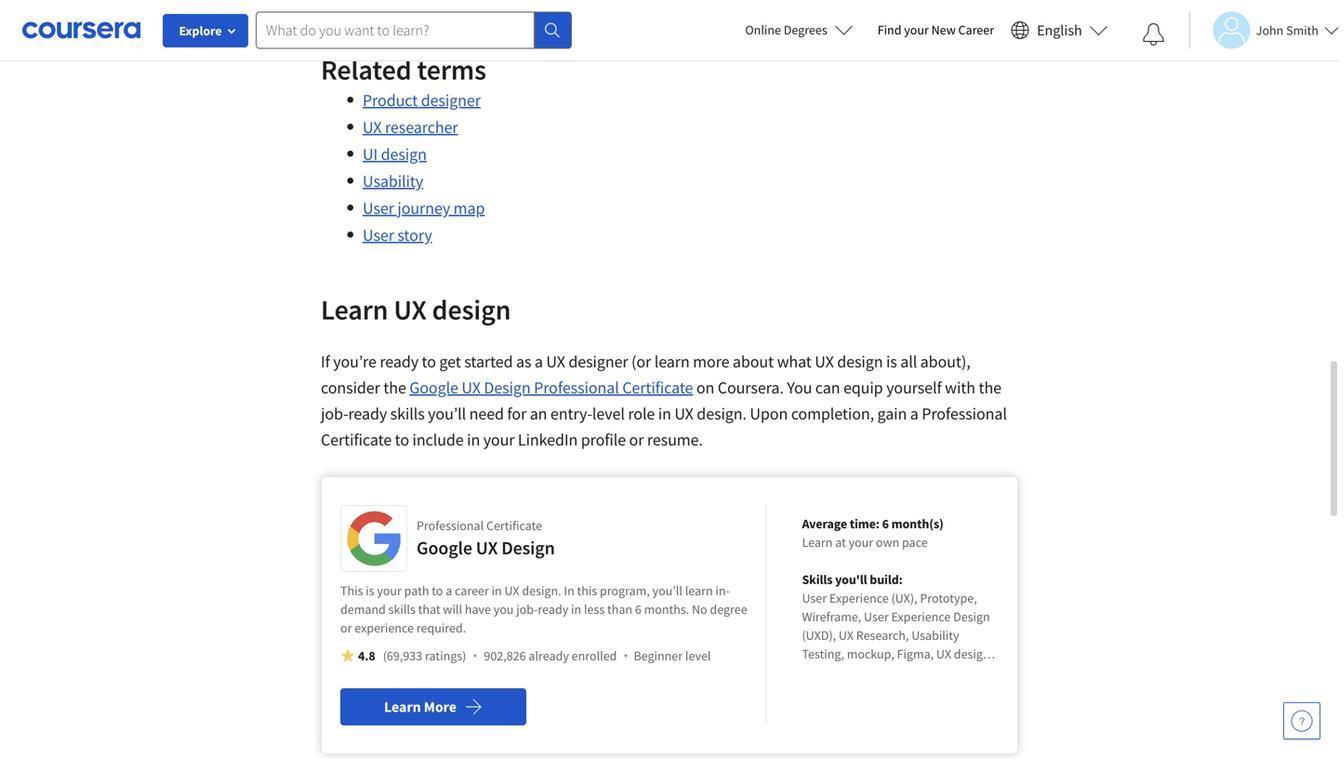 Task type: locate. For each thing, give the bounding box(es) containing it.
0 vertical spatial usability
[[363, 171, 423, 192]]

month(s)
[[892, 515, 944, 532]]

about),
[[921, 351, 971, 372]]

1 horizontal spatial professional
[[922, 403, 1007, 424]]

0 vertical spatial learn
[[321, 292, 388, 327]]

1 vertical spatial designer
[[569, 351, 628, 372]]

design down certificate
[[502, 536, 555, 560]]

experience down you'll
[[830, 590, 889, 606]]

john smith button
[[1189, 12, 1339, 49]]

you'll inside on coursera. you can equip yourself with the job-ready skills you'll need for an entry-level role in ux design. upon completion, gain a professional certificate to include in your linkedin profile or resume.
[[428, 403, 466, 424]]

1 vertical spatial to
[[395, 429, 409, 450]]

no
[[692, 601, 708, 618]]

have
[[465, 601, 491, 618]]

1 vertical spatial skills
[[388, 601, 416, 618]]

design
[[484, 377, 531, 398], [502, 536, 555, 560], [954, 608, 990, 625]]

design down "prototype,"
[[954, 608, 990, 625]]

1 horizontal spatial or
[[629, 429, 644, 450]]

your inside on coursera. you can equip yourself with the job-ready skills you'll need for an entry-level role in ux design. upon completion, gain a professional certificate to include in your linkedin profile or resume.
[[483, 429, 515, 450]]

design inside skills you'll build: user experience (ux), prototype, wireframe, user experience design (uxd), ux research, usability testing, mockup, figma, ux design jobs
[[954, 608, 990, 625]]

a inside on coursera. you can equip yourself with the job-ready skills you'll need for an entry-level role in ux design. upon completion, gain a professional certificate to include in your linkedin profile or resume.
[[910, 403, 919, 424]]

testing,
[[802, 646, 845, 662]]

learn more button
[[340, 688, 526, 726]]

ux up resume.
[[675, 403, 694, 424]]

ready
[[380, 351, 419, 372], [348, 403, 387, 424], [538, 601, 569, 618]]

certificate
[[486, 517, 542, 534]]

you'll inside this is your path to a career in ux design. in this program, you'll learn in- demand skills that will have you job-ready in less than 6 months. no degree or experience required.
[[653, 582, 683, 599]]

1 the from the left
[[383, 377, 406, 398]]

a
[[535, 351, 543, 372], [910, 403, 919, 424], [446, 582, 452, 599]]

learn left more
[[384, 698, 421, 716]]

learn for learn more
[[384, 698, 421, 716]]

prototype,
[[920, 590, 977, 606]]

6 right the "than"
[[635, 601, 642, 618]]

ux inside related terms product designer ux researcher ui design usability user journey map user story
[[363, 117, 382, 138]]

user journey map link
[[363, 198, 485, 219]]

user story link
[[363, 225, 432, 246]]

find your new career link
[[869, 19, 1004, 42]]

certificate inside on coursera. you can equip yourself with the job-ready skills you'll need for an entry-level role in ux design. upon completion, gain a professional certificate to include in your linkedin profile or resume.
[[321, 429, 392, 450]]

learn inside this is your path to a career in ux design. in this program, you'll learn in- demand skills that will have you job-ready in less than 6 months. no degree or experience required.
[[685, 582, 713, 599]]

ux up the you
[[505, 582, 520, 599]]

0 horizontal spatial a
[[446, 582, 452, 599]]

designer left (or
[[569, 351, 628, 372]]

2 vertical spatial design
[[954, 608, 990, 625]]

smith
[[1287, 22, 1319, 39]]

1 horizontal spatial design.
[[697, 403, 747, 424]]

or down the demand
[[340, 620, 352, 636]]

level right 'beginner'
[[685, 647, 711, 664]]

1 vertical spatial 6
[[635, 601, 642, 618]]

design. left in on the bottom of page
[[522, 582, 561, 599]]

explore button
[[163, 14, 248, 47]]

ready right you're
[[380, 351, 419, 372]]

in
[[658, 403, 671, 424], [467, 429, 480, 450], [492, 582, 502, 599], [571, 601, 582, 618]]

design up equip
[[837, 351, 883, 372]]

1 vertical spatial learn
[[802, 534, 833, 551]]

ux up need
[[462, 377, 481, 398]]

the right with
[[979, 377, 1002, 398]]

to left include
[[395, 429, 409, 450]]

902,826 already enrolled
[[484, 647, 617, 664]]

the inside on coursera. you can equip yourself with the job-ready skills you'll need for an entry-level role in ux design. upon completion, gain a professional certificate to include in your linkedin profile or resume.
[[979, 377, 1002, 398]]

user
[[363, 198, 394, 219], [363, 225, 394, 246], [802, 590, 827, 606], [864, 608, 889, 625]]

(or
[[632, 351, 651, 372]]

design
[[381, 144, 427, 165], [432, 292, 511, 327], [837, 351, 883, 372], [954, 646, 990, 662]]

to left get
[[422, 351, 436, 372]]

0 vertical spatial experience
[[830, 590, 889, 606]]

design down ux researcher link
[[381, 144, 427, 165]]

learn up no
[[685, 582, 713, 599]]

design. inside this is your path to a career in ux design. in this program, you'll learn in- demand skills that will have you job-ready in less than 6 months. no degree or experience required.
[[522, 582, 561, 599]]

ux
[[363, 117, 382, 138], [394, 292, 427, 327], [546, 351, 565, 372], [815, 351, 834, 372], [462, 377, 481, 398], [675, 403, 694, 424], [476, 536, 498, 560], [505, 582, 520, 599], [839, 627, 854, 644], [937, 646, 952, 662]]

journey
[[398, 198, 450, 219]]

What do you want to learn? text field
[[256, 12, 535, 49]]

help center image
[[1291, 710, 1313, 732]]

your right the find on the right of page
[[904, 21, 929, 38]]

google ux design professional certificate
[[410, 377, 693, 398]]

google down get
[[410, 377, 458, 398]]

0 vertical spatial google
[[410, 377, 458, 398]]

a right gain
[[910, 403, 919, 424]]

usability down ui design link
[[363, 171, 423, 192]]

1 horizontal spatial a
[[535, 351, 543, 372]]

learn ux design
[[321, 292, 511, 327]]

a right as
[[535, 351, 543, 372]]

0 horizontal spatial usability
[[363, 171, 423, 192]]

a inside this is your path to a career in ux design. in this program, you'll learn in- demand skills that will have you job-ready in less than 6 months. no degree or experience required.
[[446, 582, 452, 599]]

2 vertical spatial learn
[[384, 698, 421, 716]]

design inside professional certificate google ux design
[[502, 536, 555, 560]]

your left path
[[377, 582, 402, 599]]

learn right (or
[[655, 351, 690, 372]]

skills
[[390, 403, 425, 424], [388, 601, 416, 618]]

your down time:
[[849, 534, 874, 551]]

to up that
[[432, 582, 443, 599]]

less
[[584, 601, 605, 618]]

1 vertical spatial design.
[[522, 582, 561, 599]]

job- inside on coursera. you can equip yourself with the job-ready skills you'll need for an entry-level role in ux design. upon completion, gain a professional certificate to include in your linkedin profile or resume.
[[321, 403, 348, 424]]

all
[[901, 351, 917, 372]]

0 horizontal spatial certificate
[[321, 429, 392, 450]]

0 vertical spatial learn
[[655, 351, 690, 372]]

designer down terms
[[421, 90, 481, 111]]

level inside on coursera. you can equip yourself with the job-ready skills you'll need for an entry-level role in ux design. upon completion, gain a professional certificate to include in your linkedin profile or resume.
[[592, 403, 625, 424]]

designer
[[421, 90, 481, 111], [569, 351, 628, 372]]

1 vertical spatial google
[[417, 536, 472, 560]]

0 horizontal spatial professional
[[534, 377, 619, 398]]

0 horizontal spatial you'll
[[428, 403, 466, 424]]

1 vertical spatial ready
[[348, 403, 387, 424]]

6 up the own
[[882, 515, 889, 532]]

ux up ui
[[363, 117, 382, 138]]

0 vertical spatial to
[[422, 351, 436, 372]]

0 horizontal spatial or
[[340, 620, 352, 636]]

learn inside button
[[384, 698, 421, 716]]

1 horizontal spatial 6
[[882, 515, 889, 532]]

story
[[398, 225, 432, 246]]

None search field
[[256, 12, 572, 49]]

to inside this is your path to a career in ux design. in this program, you'll learn in- demand skills that will have you job-ready in less than 6 months. no degree or experience required.
[[432, 582, 443, 599]]

you'll
[[428, 403, 466, 424], [653, 582, 683, 599]]

1 vertical spatial or
[[340, 620, 352, 636]]

ready down consider
[[348, 403, 387, 424]]

0 horizontal spatial designer
[[421, 90, 481, 111]]

research,
[[856, 627, 909, 644]]

2 vertical spatial a
[[446, 582, 452, 599]]

1 vertical spatial design
[[502, 536, 555, 560]]

1 vertical spatial certificate
[[321, 429, 392, 450]]

design inside related terms product designer ux researcher ui design usability user journey map user story
[[381, 144, 427, 165]]

2 vertical spatial to
[[432, 582, 443, 599]]

job-
[[321, 403, 348, 424], [516, 601, 538, 618]]

wireframe,
[[802, 608, 862, 625]]

0 horizontal spatial the
[[383, 377, 406, 398]]

user down skills
[[802, 590, 827, 606]]

online degrees button
[[731, 9, 869, 50]]

(ux),
[[892, 590, 918, 606]]

0 vertical spatial design.
[[697, 403, 747, 424]]

is right this
[[366, 582, 374, 599]]

to
[[422, 351, 436, 372], [395, 429, 409, 450], [432, 582, 443, 599]]

professional down with
[[922, 403, 1007, 424]]

0 horizontal spatial design.
[[522, 582, 561, 599]]

2 horizontal spatial a
[[910, 403, 919, 424]]

career
[[455, 582, 489, 599]]

2 vertical spatial ready
[[538, 601, 569, 618]]

0 horizontal spatial 6
[[635, 601, 642, 618]]

professional up entry-
[[534, 377, 619, 398]]

entry-
[[551, 403, 592, 424]]

for
[[507, 403, 527, 424]]

john smith
[[1256, 22, 1319, 39]]

online
[[745, 21, 781, 38]]

0 vertical spatial 6
[[882, 515, 889, 532]]

design right figma,
[[954, 646, 990, 662]]

job- down consider
[[321, 403, 348, 424]]

experience down (ux),
[[892, 608, 951, 625]]

1 vertical spatial job-
[[516, 601, 538, 618]]

ux down certificate
[[476, 536, 498, 560]]

0 vertical spatial a
[[535, 351, 543, 372]]

average
[[802, 515, 847, 532]]

show notifications image
[[1143, 23, 1165, 46]]

completion,
[[791, 403, 874, 424]]

or inside on coursera. you can equip yourself with the job-ready skills you'll need for an entry-level role in ux design. upon completion, gain a professional certificate to include in your linkedin profile or resume.
[[629, 429, 644, 450]]

0 vertical spatial or
[[629, 429, 644, 450]]

ux up "google ux design professional certificate" link
[[546, 351, 565, 372]]

learn
[[321, 292, 388, 327], [802, 534, 833, 551], [384, 698, 421, 716]]

google ux design professional certificate link
[[410, 377, 693, 398]]

0 horizontal spatial experience
[[830, 590, 889, 606]]

this
[[577, 582, 597, 599]]

1 vertical spatial a
[[910, 403, 919, 424]]

in right role
[[658, 403, 671, 424]]

1 horizontal spatial job-
[[516, 601, 538, 618]]

1 horizontal spatial usability
[[912, 627, 960, 644]]

at
[[835, 534, 846, 551]]

0 horizontal spatial job-
[[321, 403, 348, 424]]

0 vertical spatial ready
[[380, 351, 419, 372]]

level up profile
[[592, 403, 625, 424]]

learn inside average time: 6 month(s) learn at your own pace
[[802, 534, 833, 551]]

you'll up 'months.'
[[653, 582, 683, 599]]

you'll up include
[[428, 403, 466, 424]]

usability up figma,
[[912, 627, 960, 644]]

if
[[321, 351, 330, 372]]

1 vertical spatial is
[[366, 582, 374, 599]]

professional certificate google ux design
[[417, 517, 555, 560]]

in up the you
[[492, 582, 502, 599]]

0 vertical spatial you'll
[[428, 403, 466, 424]]

1 horizontal spatial experience
[[892, 608, 951, 625]]

designer inside if you're ready to get started as a ux designer (or learn more about what ux design is all about), consider the
[[569, 351, 628, 372]]

ux researcher link
[[363, 117, 458, 138]]

job- right the you
[[516, 601, 538, 618]]

0 horizontal spatial is
[[366, 582, 374, 599]]

is left all
[[886, 351, 897, 372]]

1 vertical spatial level
[[685, 647, 711, 664]]

skills down path
[[388, 601, 416, 618]]

the right consider
[[383, 377, 406, 398]]

map
[[454, 198, 485, 219]]

1 vertical spatial you'll
[[653, 582, 683, 599]]

1 horizontal spatial designer
[[569, 351, 628, 372]]

1 vertical spatial learn
[[685, 582, 713, 599]]

in left less
[[571, 601, 582, 618]]

0 vertical spatial designer
[[421, 90, 481, 111]]

or inside this is your path to a career in ux design. in this program, you'll learn in- demand skills that will have you job-ready in less than 6 months. no degree or experience required.
[[340, 620, 352, 636]]

0 vertical spatial job-
[[321, 403, 348, 424]]

2 the from the left
[[979, 377, 1002, 398]]

ready down in on the bottom of page
[[538, 601, 569, 618]]

or down role
[[629, 429, 644, 450]]

the inside if you're ready to get started as a ux designer (or learn more about what ux design is all about), consider the
[[383, 377, 406, 398]]

1 horizontal spatial the
[[979, 377, 1002, 398]]

learn up you're
[[321, 292, 388, 327]]

1 horizontal spatial you'll
[[653, 582, 683, 599]]

skills up include
[[390, 403, 425, 424]]

your down need
[[483, 429, 515, 450]]

design. down on
[[697, 403, 747, 424]]

user left story
[[363, 225, 394, 246]]

0 horizontal spatial level
[[592, 403, 625, 424]]

0 vertical spatial level
[[592, 403, 625, 424]]

build:
[[870, 571, 903, 588]]

1 horizontal spatial certificate
[[623, 377, 693, 398]]

profile
[[581, 429, 626, 450]]

a inside if you're ready to get started as a ux designer (or learn more about what ux design is all about), consider the
[[535, 351, 543, 372]]

1 vertical spatial experience
[[892, 608, 951, 625]]

ux inside this is your path to a career in ux design. in this program, you'll learn in- demand skills that will have you job-ready in less than 6 months. no degree or experience required.
[[505, 582, 520, 599]]

6
[[882, 515, 889, 532], [635, 601, 642, 618]]

experience
[[830, 590, 889, 606], [892, 608, 951, 625]]

to inside on coursera. you can equip yourself with the job-ready skills you'll need for an entry-level role in ux design. upon completion, gain a professional certificate to include in your linkedin profile or resume.
[[395, 429, 409, 450]]

as
[[516, 351, 532, 372]]

user up research,
[[864, 608, 889, 625]]

a up will
[[446, 582, 452, 599]]

certificate
[[623, 377, 693, 398], [321, 429, 392, 450]]

0 vertical spatial skills
[[390, 403, 425, 424]]

you
[[494, 601, 514, 618]]

0 vertical spatial is
[[886, 351, 897, 372]]

need
[[469, 403, 504, 424]]

find your new career
[[878, 21, 994, 38]]

certificate down consider
[[321, 429, 392, 450]]

certificate up role
[[623, 377, 693, 398]]

design inside skills you'll build: user experience (ux), prototype, wireframe, user experience design (uxd), ux research, usability testing, mockup, figma, ux design jobs
[[954, 646, 990, 662]]

usability
[[363, 171, 423, 192], [912, 627, 960, 644]]

learn down 'average'
[[802, 534, 833, 551]]

get
[[439, 351, 461, 372]]

ready inside on coursera. you can equip yourself with the job-ready skills you'll need for an entry-level role in ux design. upon completion, gain a professional certificate to include in your linkedin profile or resume.
[[348, 403, 387, 424]]

6 inside average time: 6 month(s) learn at your own pace
[[882, 515, 889, 532]]

or
[[629, 429, 644, 450], [340, 620, 352, 636]]

professional inside on coursera. you can equip yourself with the job-ready skills you'll need for an entry-level role in ux design. upon completion, gain a professional certificate to include in your linkedin profile or resume.
[[922, 403, 1007, 424]]

1 vertical spatial usability
[[912, 627, 960, 644]]

design up for
[[484, 377, 531, 398]]

level
[[592, 403, 625, 424], [685, 647, 711, 664]]

google down professional
[[417, 536, 472, 560]]

ui design link
[[363, 144, 427, 165]]

1 vertical spatial professional
[[922, 403, 1007, 424]]

experience
[[355, 620, 414, 636]]

skills inside on coursera. you can equip yourself with the job-ready skills you'll need for an entry-level role in ux design. upon completion, gain a professional certificate to include in your linkedin profile or resume.
[[390, 403, 425, 424]]

1 horizontal spatial is
[[886, 351, 897, 372]]



Task type: vqa. For each thing, say whether or not it's contained in the screenshot.
job-
yes



Task type: describe. For each thing, give the bounding box(es) containing it.
professional
[[417, 517, 484, 534]]

ux up can
[[815, 351, 834, 372]]

ux right figma,
[[937, 646, 952, 662]]

design up started
[[432, 292, 511, 327]]

is inside if you're ready to get started as a ux designer (or learn more about what ux design is all about), consider the
[[886, 351, 897, 372]]

(69,933
[[383, 647, 423, 664]]

ready inside if you're ready to get started as a ux designer (or learn more about what ux design is all about), consider the
[[380, 351, 419, 372]]

product designer link
[[363, 90, 481, 111]]

pace
[[902, 534, 928, 551]]

with
[[945, 377, 976, 398]]

(uxd),
[[802, 627, 836, 644]]

time:
[[850, 515, 880, 532]]

0 vertical spatial certificate
[[623, 377, 693, 398]]

you'll
[[835, 571, 867, 588]]

learn for learn ux design
[[321, 292, 388, 327]]

own
[[876, 534, 900, 551]]

beginner
[[634, 647, 683, 664]]

related
[[321, 52, 412, 87]]

new
[[932, 21, 956, 38]]

skills you'll build: user experience (ux), prototype, wireframe, user experience design (uxd), ux research, usability testing, mockup, figma, ux design jobs
[[802, 571, 990, 681]]

usability inside skills you'll build: user experience (ux), prototype, wireframe, user experience design (uxd), ux research, usability testing, mockup, figma, ux design jobs
[[912, 627, 960, 644]]

skills
[[802, 571, 833, 588]]

english
[[1037, 21, 1083, 40]]

job- inside this is your path to a career in ux design. in this program, you'll learn in- demand skills that will have you job-ready in less than 6 months. no degree or experience required.
[[516, 601, 538, 618]]

ratings)
[[425, 647, 466, 664]]

in-
[[716, 582, 730, 599]]

0 vertical spatial design
[[484, 377, 531, 398]]

consider
[[321, 377, 380, 398]]

in down need
[[467, 429, 480, 450]]

on
[[697, 377, 715, 398]]

learn more
[[384, 698, 457, 716]]

that
[[418, 601, 441, 618]]

coursera.
[[718, 377, 784, 398]]

usability inside related terms product designer ux researcher ui design usability user journey map user story
[[363, 171, 423, 192]]

mockup,
[[847, 646, 895, 662]]

on coursera. you can equip yourself with the job-ready skills you'll need for an entry-level role in ux design. upon completion, gain a professional certificate to include in your linkedin profile or resume.
[[321, 377, 1007, 450]]

ux down wireframe,
[[839, 627, 854, 644]]

related terms product designer ux researcher ui design usability user journey map user story
[[321, 52, 486, 246]]

google inside professional certificate google ux design
[[417, 536, 472, 560]]

terms
[[417, 52, 486, 87]]

beginner level
[[634, 647, 711, 664]]

career
[[959, 21, 994, 38]]

explore
[[179, 22, 222, 39]]

6 inside this is your path to a career in ux design. in this program, you'll learn in- demand skills that will have you job-ready in less than 6 months. no degree or experience required.
[[635, 601, 642, 618]]

design. inside on coursera. you can equip yourself with the job-ready skills you'll need for an entry-level role in ux design. upon completion, gain a professional certificate to include in your linkedin profile or resume.
[[697, 403, 747, 424]]

more
[[424, 698, 457, 716]]

about
[[733, 351, 774, 372]]

include
[[413, 429, 464, 450]]

what
[[777, 351, 812, 372]]

designer inside related terms product designer ux researcher ui design usability user journey map user story
[[421, 90, 481, 111]]

already
[[529, 647, 569, 664]]

in
[[564, 582, 575, 599]]

resume.
[[647, 429, 703, 450]]

you're
[[333, 351, 377, 372]]

degrees
[[784, 21, 828, 38]]

if you're ready to get started as a ux designer (or learn more about what ux design is all about), consider the
[[321, 351, 971, 398]]

ux inside on coursera. you can equip yourself with the job-ready skills you'll need for an entry-level role in ux design. upon completion, gain a professional certificate to include in your linkedin profile or resume.
[[675, 403, 694, 424]]

this is your path to a career in ux design. in this program, you'll learn in- demand skills that will have you job-ready in less than 6 months. no degree or experience required.
[[340, 582, 748, 636]]

yourself
[[887, 377, 942, 398]]

user down usability link
[[363, 198, 394, 219]]

4.8
[[358, 647, 376, 664]]

your inside average time: 6 month(s) learn at your own pace
[[849, 534, 874, 551]]

program,
[[600, 582, 650, 599]]

enrolled
[[572, 647, 617, 664]]

average time: 6 month(s) learn at your own pace
[[802, 515, 944, 551]]

product
[[363, 90, 418, 111]]

4.8 (69,933 ratings)
[[358, 647, 466, 664]]

more
[[693, 351, 730, 372]]

ux down story
[[394, 292, 427, 327]]

skills inside this is your path to a career in ux design. in this program, you'll learn in- demand skills that will have you job-ready in less than 6 months. no degree or experience required.
[[388, 601, 416, 618]]

role
[[628, 403, 655, 424]]

degree
[[710, 601, 748, 618]]

path
[[404, 582, 429, 599]]

google image
[[346, 511, 402, 566]]

linkedin
[[518, 429, 578, 450]]

will
[[443, 601, 462, 618]]

is inside this is your path to a career in ux design. in this program, you'll learn in- demand skills that will have you job-ready in less than 6 months. no degree or experience required.
[[366, 582, 374, 599]]

design inside if you're ready to get started as a ux designer (or learn more about what ux design is all about), consider the
[[837, 351, 883, 372]]

ux inside professional certificate google ux design
[[476, 536, 498, 560]]

find
[[878, 21, 902, 38]]

john
[[1256, 22, 1284, 39]]

to inside if you're ready to get started as a ux designer (or learn more about what ux design is all about), consider the
[[422, 351, 436, 372]]

online degrees
[[745, 21, 828, 38]]

demand
[[340, 601, 386, 618]]

months.
[[644, 601, 689, 618]]

1 horizontal spatial level
[[685, 647, 711, 664]]

than
[[607, 601, 633, 618]]

upon
[[750, 403, 788, 424]]

learn inside if you're ready to get started as a ux designer (or learn more about what ux design is all about), consider the
[[655, 351, 690, 372]]

coursera image
[[22, 15, 140, 45]]

gain
[[878, 403, 907, 424]]

can
[[816, 377, 840, 398]]

jobs
[[802, 664, 825, 681]]

your inside this is your path to a career in ux design. in this program, you'll learn in- demand skills that will have you job-ready in less than 6 months. no degree or experience required.
[[377, 582, 402, 599]]

started
[[464, 351, 513, 372]]

an
[[530, 403, 547, 424]]

equip
[[844, 377, 883, 398]]

ready inside this is your path to a career in ux design. in this program, you'll learn in- demand skills that will have you job-ready in less than 6 months. no degree or experience required.
[[538, 601, 569, 618]]

this
[[340, 582, 363, 599]]

0 vertical spatial professional
[[534, 377, 619, 398]]

researcher
[[385, 117, 458, 138]]

english button
[[1004, 0, 1116, 60]]



